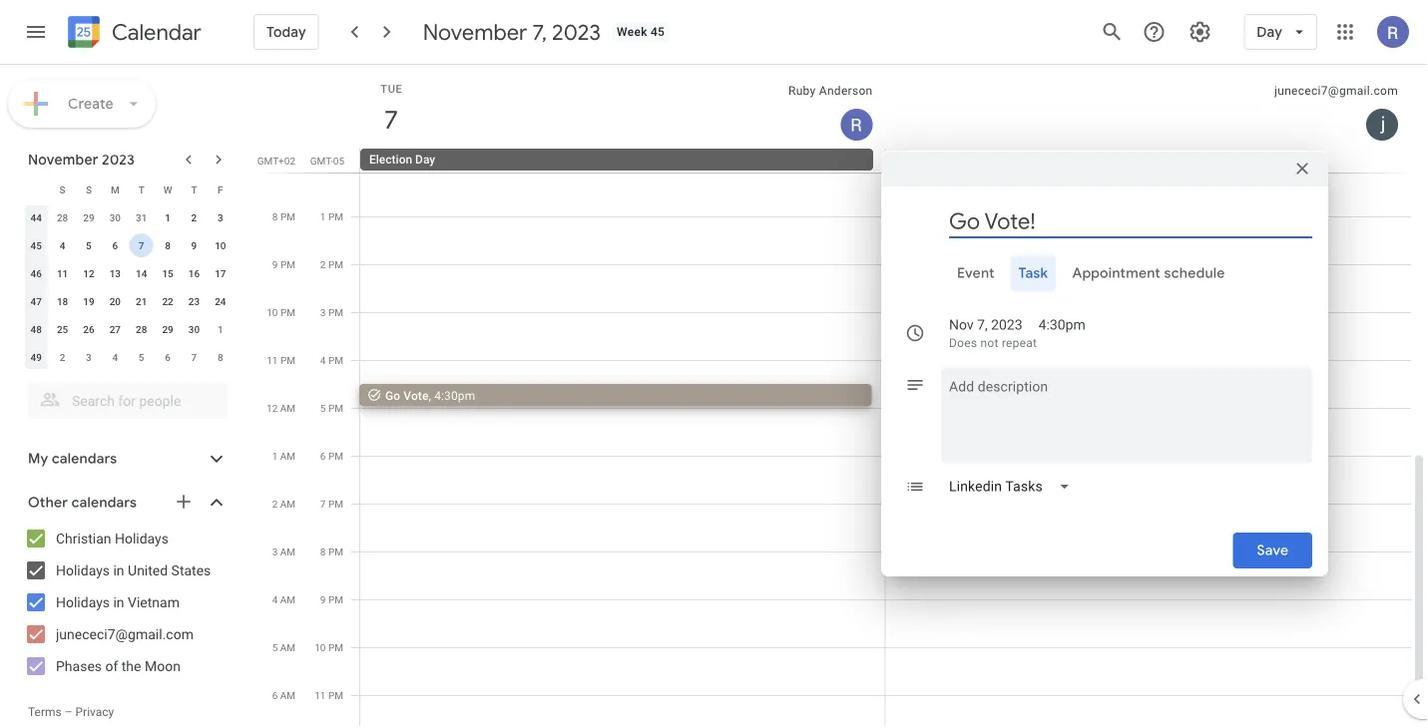 Task type: describe. For each thing, give the bounding box(es) containing it.
holidays in united states
[[56, 563, 211, 579]]

1 vertical spatial 10 pm
[[315, 642, 343, 654]]

4 up the 11 element
[[60, 240, 65, 252]]

november 2023 grid
[[19, 176, 234, 371]]

12 am
[[267, 402, 296, 414]]

7 inside tue 7
[[383, 103, 397, 136]]

–
[[65, 706, 72, 720]]

my
[[28, 450, 48, 468]]

event
[[958, 265, 995, 283]]

7, for nov
[[978, 317, 988, 333]]

november for november 7, 2023
[[423, 18, 528, 46]]

4 for december 4 element at the left of the page
[[112, 351, 118, 363]]

20
[[109, 296, 121, 308]]

row containing 45
[[23, 232, 234, 260]]

junececi7@gmail.com inside the other calendars "list"
[[56, 627, 194, 643]]

day inside popup button
[[1257, 23, 1283, 41]]

2023 for nov 7, 2023
[[992, 317, 1023, 333]]

of
[[105, 659, 118, 675]]

w
[[163, 184, 172, 196]]

6 pm
[[320, 450, 343, 462]]

49
[[30, 351, 42, 363]]

8 right the 3 am
[[320, 546, 326, 558]]

12 for 12 am
[[267, 402, 278, 414]]

nov
[[950, 317, 974, 333]]

october 28 element
[[50, 206, 74, 230]]

calendar heading
[[108, 18, 202, 46]]

in for united
[[113, 563, 124, 579]]

tue
[[381, 82, 403, 95]]

am for 2 am
[[280, 498, 296, 510]]

0 horizontal spatial 7 pm
[[272, 163, 296, 175]]

day button
[[1244, 8, 1318, 56]]

junececi7@gmail.com inside 7 grid
[[1275, 84, 1399, 98]]

1 for december 1 element
[[218, 324, 223, 335]]

1 for 1 pm
[[320, 211, 326, 223]]

23 element
[[182, 290, 206, 314]]

5 for 5 am
[[272, 642, 278, 654]]

21
[[136, 296, 147, 308]]

7 cell
[[128, 232, 155, 260]]

phases
[[56, 659, 102, 675]]

19
[[83, 296, 94, 308]]

6 left 7 cell
[[112, 240, 118, 252]]

2 for "december 2" element
[[60, 351, 65, 363]]

45 inside the november 2023 grid
[[30, 240, 42, 252]]

25
[[57, 324, 68, 335]]

settings menu image
[[1189, 20, 1212, 44]]

pm up 3 pm
[[328, 259, 343, 271]]

row containing 44
[[23, 204, 234, 232]]

0 vertical spatial 45
[[651, 25, 665, 39]]

week
[[617, 25, 648, 39]]

5 am
[[272, 642, 296, 654]]

pm up 5 pm
[[328, 354, 343, 366]]

15
[[162, 268, 173, 280]]

13
[[109, 268, 121, 280]]

the
[[122, 659, 141, 675]]

1 t from the left
[[138, 184, 145, 196]]

holidays in vietnam
[[56, 595, 180, 611]]

anderson
[[820, 84, 873, 98]]

pm left gmt-
[[281, 163, 296, 175]]

8 right 'december 7' element
[[218, 351, 223, 363]]

23
[[188, 296, 200, 308]]

05
[[333, 155, 344, 167]]

gmt+02
[[257, 155, 296, 167]]

30 element
[[182, 318, 206, 341]]

pm right the 3 am
[[328, 546, 343, 558]]

0 vertical spatial holidays
[[115, 531, 169, 547]]

5 for december 5 element
[[139, 351, 144, 363]]

14 element
[[129, 262, 153, 286]]

pm right 6 am
[[328, 690, 343, 702]]

9 inside row
[[191, 240, 197, 252]]

calendars for other calendars
[[72, 494, 137, 512]]

week 45
[[617, 25, 665, 39]]

28 for 28 element on the top left of page
[[136, 324, 147, 335]]

tab list containing event
[[898, 256, 1313, 292]]

main drawer image
[[24, 20, 48, 44]]

1 right october 31 element
[[165, 212, 171, 224]]

calendars for my calendars
[[52, 450, 117, 468]]

17
[[215, 268, 226, 280]]

27
[[109, 324, 121, 335]]

appointment schedule button
[[1065, 256, 1234, 292]]

2 horizontal spatial 9
[[320, 594, 326, 606]]

2 pm
[[320, 259, 343, 271]]

26 element
[[77, 318, 101, 341]]

3 am
[[272, 546, 296, 558]]

7 right 2 am
[[320, 498, 326, 510]]

pm right 4 am
[[328, 594, 343, 606]]

1 pm
[[320, 211, 343, 223]]

other calendars list
[[4, 523, 248, 683]]

8 down gmt+02
[[272, 211, 278, 223]]

47
[[30, 296, 42, 308]]

christian
[[56, 531, 111, 547]]

6 am
[[272, 690, 296, 702]]

21 element
[[129, 290, 153, 314]]

4:30pm inside 7 grid
[[435, 389, 476, 403]]

november for november 2023
[[28, 151, 98, 169]]

tuesday, november 7 element
[[368, 97, 414, 143]]

ruby anderson
[[789, 84, 873, 98]]

does not repeat
[[950, 336, 1038, 350]]

appointment schedule
[[1073, 265, 1226, 283]]

2 t from the left
[[191, 184, 197, 196]]

2 s from the left
[[86, 184, 92, 196]]

26
[[83, 324, 94, 335]]

not
[[981, 336, 999, 350]]

2 for 2 am
[[272, 498, 278, 510]]

2 am
[[272, 498, 296, 510]]

appointment
[[1073, 265, 1161, 283]]

4 pm
[[320, 354, 343, 366]]

12 for 12
[[83, 268, 94, 280]]

3 pm
[[320, 307, 343, 319]]

holidays for united
[[56, 563, 110, 579]]

row containing s
[[23, 176, 234, 204]]

vietnam
[[128, 595, 180, 611]]

task
[[1019, 265, 1049, 283]]

15 element
[[156, 262, 180, 286]]

3 for 3 pm
[[320, 307, 326, 319]]

pm down 2 pm
[[328, 307, 343, 319]]

pm right 5 am
[[328, 642, 343, 654]]

other calendars button
[[4, 487, 248, 519]]

1 for 1 am
[[272, 450, 278, 462]]

december 8 element
[[208, 345, 232, 369]]

3 for 3 am
[[272, 546, 278, 558]]

22 element
[[156, 290, 180, 314]]

go vote , 4:30pm
[[385, 389, 476, 403]]

november 7, 2023
[[423, 18, 601, 46]]

privacy link
[[75, 706, 114, 720]]

pm left 1 pm
[[281, 211, 296, 223]]

pm down 5 pm
[[328, 450, 343, 462]]

30 for 30 element
[[188, 324, 200, 335]]

pm left 2 pm
[[281, 259, 296, 271]]

8 right 7 cell
[[165, 240, 171, 252]]

7, for november
[[533, 18, 547, 46]]

,
[[429, 389, 432, 403]]

6 for 6 pm
[[320, 450, 326, 462]]

go
[[385, 389, 401, 403]]

12 pm
[[315, 163, 343, 175]]

3 for december 3 element
[[86, 351, 92, 363]]

pm up 2 pm
[[328, 211, 343, 223]]

1 vertical spatial 9 pm
[[320, 594, 343, 606]]

12 element
[[77, 262, 101, 286]]

december 2 element
[[50, 345, 74, 369]]

25 element
[[50, 318, 74, 341]]

Add title text field
[[950, 207, 1313, 237]]

my calendars button
[[4, 443, 248, 475]]

election day
[[369, 153, 436, 167]]

pm left 4 pm
[[281, 354, 296, 366]]

20 element
[[103, 290, 127, 314]]

phases of the moon
[[56, 659, 181, 675]]

gmt-
[[310, 155, 333, 167]]

task button
[[1011, 256, 1057, 292]]



Task type: vqa. For each thing, say whether or not it's contained in the screenshot.


Task type: locate. For each thing, give the bounding box(es) containing it.
am for 1 am
[[280, 450, 296, 462]]

9 right 4 am
[[320, 594, 326, 606]]

11 element
[[50, 262, 74, 286]]

12 inside row
[[83, 268, 94, 280]]

1 row from the top
[[23, 176, 234, 204]]

in for vietnam
[[113, 595, 124, 611]]

5 left the "december 6" element
[[139, 351, 144, 363]]

0 horizontal spatial 8 pm
[[272, 211, 296, 223]]

29 right october 28 element
[[83, 212, 94, 224]]

am down 5 am
[[280, 690, 296, 702]]

0 horizontal spatial day
[[415, 153, 436, 167]]

1 vertical spatial day
[[415, 153, 436, 167]]

0 vertical spatial 2023
[[552, 18, 601, 46]]

5 for 5 pm
[[320, 402, 326, 414]]

7, up the not
[[978, 317, 988, 333]]

0 vertical spatial 7,
[[533, 18, 547, 46]]

2 horizontal spatial 12
[[315, 163, 326, 175]]

calendars inside my calendars dropdown button
[[52, 450, 117, 468]]

1 vertical spatial 10
[[267, 307, 278, 319]]

28
[[57, 212, 68, 224], [136, 324, 147, 335]]

2 up the 3 am
[[272, 498, 278, 510]]

2 am from the top
[[280, 450, 296, 462]]

pm down 6 pm
[[328, 498, 343, 510]]

am for 6 am
[[280, 690, 296, 702]]

45
[[651, 25, 665, 39], [30, 240, 42, 252]]

1 horizontal spatial 2023
[[552, 18, 601, 46]]

s
[[59, 184, 65, 196], [86, 184, 92, 196]]

29 for october 29 element
[[83, 212, 94, 224]]

30 for october 30 element on the top of page
[[109, 212, 121, 224]]

5 down october 29 element
[[86, 240, 92, 252]]

11 inside the november 2023 grid
[[57, 268, 68, 280]]

9
[[191, 240, 197, 252], [272, 259, 278, 271], [320, 594, 326, 606]]

11 right 6 am
[[315, 690, 326, 702]]

None field
[[942, 469, 1087, 505]]

7 grid
[[256, 65, 1428, 728]]

0 horizontal spatial 28
[[57, 212, 68, 224]]

election
[[369, 153, 413, 167]]

Add description text field
[[942, 375, 1313, 447]]

7 pm left gmt-
[[272, 163, 296, 175]]

1 vertical spatial 30
[[188, 324, 200, 335]]

1 vertical spatial 11
[[267, 354, 278, 366]]

today button
[[254, 8, 319, 56]]

3 down 2 pm
[[320, 307, 326, 319]]

october 29 element
[[77, 206, 101, 230]]

2023 for november 7, 2023
[[552, 18, 601, 46]]

8 pm right the 3 am
[[320, 546, 343, 558]]

am for 5 am
[[280, 642, 296, 654]]

7 column header
[[360, 65, 886, 149]]

1 vertical spatial november
[[28, 151, 98, 169]]

t
[[138, 184, 145, 196], [191, 184, 197, 196]]

9 pm
[[272, 259, 296, 271], [320, 594, 343, 606]]

3 up 4 am
[[272, 546, 278, 558]]

2 in from the top
[[113, 595, 124, 611]]

29 element
[[156, 318, 180, 341]]

2023 up repeat
[[992, 317, 1023, 333]]

row group inside the november 2023 grid
[[23, 204, 234, 371]]

2023 left week
[[552, 18, 601, 46]]

s left m
[[86, 184, 92, 196]]

2 right october 31 element
[[191, 212, 197, 224]]

0 vertical spatial day
[[1257, 23, 1283, 41]]

today
[[267, 23, 306, 41]]

12 up 1 am
[[267, 402, 278, 414]]

0 horizontal spatial 45
[[30, 240, 42, 252]]

11 pm right 6 am
[[315, 690, 343, 702]]

30 right october 29 element
[[109, 212, 121, 224]]

1 vertical spatial 29
[[162, 324, 173, 335]]

4
[[60, 240, 65, 252], [112, 351, 118, 363], [320, 354, 326, 366], [272, 594, 278, 606]]

schedule
[[1165, 265, 1226, 283]]

29
[[83, 212, 94, 224], [162, 324, 173, 335]]

election day button
[[360, 149, 874, 171]]

m
[[111, 184, 120, 196]]

0 vertical spatial 10
[[215, 240, 226, 252]]

12 left 05
[[315, 163, 326, 175]]

19 element
[[77, 290, 101, 314]]

in left vietnam
[[113, 595, 124, 611]]

0 vertical spatial 30
[[109, 212, 121, 224]]

1 vertical spatial 45
[[30, 240, 42, 252]]

am for 4 am
[[280, 594, 296, 606]]

0 vertical spatial 7 pm
[[272, 163, 296, 175]]

1 horizontal spatial 7 pm
[[320, 498, 343, 510]]

event button
[[950, 256, 1003, 292]]

2 row from the top
[[23, 204, 234, 232]]

1 horizontal spatial 30
[[188, 324, 200, 335]]

16 element
[[182, 262, 206, 286]]

1 horizontal spatial 8 pm
[[320, 546, 343, 558]]

1 horizontal spatial t
[[191, 184, 197, 196]]

6 row from the top
[[23, 316, 234, 343]]

2
[[191, 212, 197, 224], [320, 259, 326, 271], [60, 351, 65, 363], [272, 498, 278, 510]]

1 vertical spatial 4:30pm
[[435, 389, 476, 403]]

in left united at the bottom of page
[[113, 563, 124, 579]]

1 vertical spatial 9
[[272, 259, 278, 271]]

3 down f
[[218, 212, 223, 224]]

6 am from the top
[[280, 642, 296, 654]]

16
[[188, 268, 200, 280]]

17 element
[[208, 262, 232, 286]]

11 right 46
[[57, 268, 68, 280]]

0 vertical spatial calendars
[[52, 450, 117, 468]]

ruby
[[789, 84, 816, 98]]

11
[[57, 268, 68, 280], [267, 354, 278, 366], [315, 690, 326, 702]]

0 vertical spatial 12
[[315, 163, 326, 175]]

4 am
[[272, 594, 296, 606]]

0 horizontal spatial 29
[[83, 212, 94, 224]]

am left 6 pm
[[280, 450, 296, 462]]

0 horizontal spatial s
[[59, 184, 65, 196]]

pm down 4 pm
[[328, 402, 343, 414]]

12 right the 11 element
[[83, 268, 94, 280]]

29 inside october 29 element
[[83, 212, 94, 224]]

10 inside 10 element
[[215, 240, 226, 252]]

0 vertical spatial november
[[423, 18, 528, 46]]

31
[[136, 212, 147, 224]]

3 row from the top
[[23, 232, 234, 260]]

december 5 element
[[129, 345, 153, 369]]

row containing 46
[[23, 260, 234, 288]]

9 pm right 4 am
[[320, 594, 343, 606]]

18 element
[[50, 290, 74, 314]]

1 horizontal spatial 9
[[272, 259, 278, 271]]

1 down 12 am
[[272, 450, 278, 462]]

1 vertical spatial in
[[113, 595, 124, 611]]

7 down october 31 element
[[139, 240, 144, 252]]

9 left 10 element
[[191, 240, 197, 252]]

terms
[[28, 706, 62, 720]]

s up october 28 element
[[59, 184, 65, 196]]

november 2023
[[28, 151, 135, 169]]

29 inside 29 "element"
[[162, 324, 173, 335]]

2 for 2 pm
[[320, 259, 326, 271]]

junececi7@gmail.com down day popup button
[[1275, 84, 1399, 98]]

5 pm
[[320, 402, 343, 414]]

repeat
[[1002, 336, 1038, 350]]

calendars up christian holidays
[[72, 494, 137, 512]]

4:30pm right ,
[[435, 389, 476, 403]]

day right settings menu icon
[[1257, 23, 1283, 41]]

4:30pm down task
[[1039, 317, 1086, 333]]

0 horizontal spatial 4:30pm
[[435, 389, 476, 403]]

1 horizontal spatial 28
[[136, 324, 147, 335]]

1
[[320, 211, 326, 223], [165, 212, 171, 224], [218, 324, 223, 335], [272, 450, 278, 462]]

row group
[[23, 204, 234, 371]]

am for 3 am
[[280, 546, 296, 558]]

0 vertical spatial 10 pm
[[267, 307, 296, 319]]

1 horizontal spatial 7,
[[978, 317, 988, 333]]

1 vertical spatial calendars
[[72, 494, 137, 512]]

10 up 17
[[215, 240, 226, 252]]

28 element
[[129, 318, 153, 341]]

1 horizontal spatial 11 pm
[[315, 690, 343, 702]]

1 vertical spatial 2023
[[102, 151, 135, 169]]

f
[[218, 184, 223, 196]]

december 4 element
[[103, 345, 127, 369]]

october 30 element
[[103, 206, 127, 230]]

Search for people text field
[[40, 383, 216, 419]]

6 for the "december 6" element
[[165, 351, 171, 363]]

1 am
[[272, 450, 296, 462]]

46
[[30, 268, 42, 280]]

junececi7@gmail.com
[[1275, 84, 1399, 98], [56, 627, 194, 643]]

24 element
[[208, 290, 232, 314]]

am up the 3 am
[[280, 498, 296, 510]]

12 for 12 pm
[[315, 163, 326, 175]]

moon
[[145, 659, 181, 675]]

2 vertical spatial 2023
[[992, 317, 1023, 333]]

1 horizontal spatial s
[[86, 184, 92, 196]]

states
[[171, 563, 211, 579]]

1 in from the top
[[113, 563, 124, 579]]

1 am from the top
[[280, 402, 296, 414]]

0 vertical spatial 11
[[57, 268, 68, 280]]

1 right 30 element
[[218, 324, 223, 335]]

my calendars
[[28, 450, 117, 468]]

2 vertical spatial 10
[[315, 642, 326, 654]]

10 pm right 5 am
[[315, 642, 343, 654]]

0 vertical spatial 28
[[57, 212, 68, 224]]

11 up 12 am
[[267, 354, 278, 366]]

1 horizontal spatial 11
[[267, 354, 278, 366]]

14
[[136, 268, 147, 280]]

am for 12 am
[[280, 402, 296, 414]]

calendars up other calendars
[[52, 450, 117, 468]]

in
[[113, 563, 124, 579], [113, 595, 124, 611]]

1 vertical spatial junececi7@gmail.com
[[56, 627, 194, 643]]

13 element
[[103, 262, 127, 286]]

1 horizontal spatial 45
[[651, 25, 665, 39]]

7 inside cell
[[139, 240, 144, 252]]

2023 up m
[[102, 151, 135, 169]]

does
[[950, 336, 978, 350]]

2 vertical spatial 12
[[267, 402, 278, 414]]

4 for 4 am
[[272, 594, 278, 606]]

1 horizontal spatial november
[[423, 18, 528, 46]]

1 horizontal spatial 29
[[162, 324, 173, 335]]

0 vertical spatial 9
[[191, 240, 197, 252]]

0 horizontal spatial 12
[[83, 268, 94, 280]]

election day row
[[351, 149, 1428, 173]]

0 horizontal spatial 30
[[109, 212, 121, 224]]

10 right the 24 element on the left top of page
[[267, 307, 278, 319]]

day
[[1257, 23, 1283, 41], [415, 153, 436, 167]]

5 up 6 am
[[272, 642, 278, 654]]

0 horizontal spatial 9
[[191, 240, 197, 252]]

t right the w
[[191, 184, 197, 196]]

united
[[128, 563, 168, 579]]

day inside button
[[415, 153, 436, 167]]

3 right "december 2" element
[[86, 351, 92, 363]]

1 horizontal spatial 12
[[267, 402, 278, 414]]

9 right '17' element
[[272, 259, 278, 271]]

29 right 28 element on the top left of page
[[162, 324, 173, 335]]

45 down 44
[[30, 240, 42, 252]]

privacy
[[75, 706, 114, 720]]

1 vertical spatial 8 pm
[[320, 546, 343, 558]]

row group containing 44
[[23, 204, 234, 371]]

1 horizontal spatial 9 pm
[[320, 594, 343, 606]]

1 horizontal spatial 10
[[267, 307, 278, 319]]

0 vertical spatial 9 pm
[[272, 259, 296, 271]]

4 down the 3 am
[[272, 594, 278, 606]]

4 for 4 pm
[[320, 354, 326, 366]]

1 vertical spatial 7,
[[978, 317, 988, 333]]

calendars inside other calendars 'dropdown button'
[[72, 494, 137, 512]]

6 left 'december 7' element
[[165, 351, 171, 363]]

None search field
[[0, 375, 248, 419]]

3
[[218, 212, 223, 224], [320, 307, 326, 319], [86, 351, 92, 363], [272, 546, 278, 558]]

0 horizontal spatial t
[[138, 184, 145, 196]]

create button
[[8, 80, 156, 128]]

7 row from the top
[[23, 343, 234, 371]]

5 am from the top
[[280, 594, 296, 606]]

2 left december 3 element
[[60, 351, 65, 363]]

am down the 3 am
[[280, 594, 296, 606]]

3 am from the top
[[280, 498, 296, 510]]

30 right 29 "element"
[[188, 324, 200, 335]]

2 up 3 pm
[[320, 259, 326, 271]]

0 horizontal spatial november
[[28, 151, 98, 169]]

2 vertical spatial 9
[[320, 594, 326, 606]]

1 horizontal spatial 4:30pm
[[1039, 317, 1086, 333]]

24
[[215, 296, 226, 308]]

am up 6 am
[[280, 642, 296, 654]]

10 element
[[208, 234, 232, 258]]

2 horizontal spatial 2023
[[992, 317, 1023, 333]]

7 left gmt-
[[272, 163, 278, 175]]

28 right 44
[[57, 212, 68, 224]]

0 horizontal spatial junececi7@gmail.com
[[56, 627, 194, 643]]

10 right 5 am
[[315, 642, 326, 654]]

pm up 1 pm
[[328, 163, 343, 175]]

holidays down holidays in united states
[[56, 595, 110, 611]]

48
[[30, 324, 42, 335]]

december 3 element
[[77, 345, 101, 369]]

tab list
[[898, 256, 1313, 292]]

1 vertical spatial 12
[[83, 268, 94, 280]]

row containing 49
[[23, 343, 234, 371]]

1 horizontal spatial junececi7@gmail.com
[[1275, 84, 1399, 98]]

terms link
[[28, 706, 62, 720]]

5 right 12 am
[[320, 402, 326, 414]]

10 pm left 3 pm
[[267, 307, 296, 319]]

holidays for vietnam
[[56, 595, 110, 611]]

7 down tue
[[383, 103, 397, 136]]

4 left december 5 element
[[112, 351, 118, 363]]

pm left 3 pm
[[281, 307, 296, 319]]

8 pm left 1 pm
[[272, 211, 296, 223]]

am left 5 pm
[[280, 402, 296, 414]]

december 1 element
[[208, 318, 232, 341]]

6 for 6 am
[[272, 690, 278, 702]]

add other calendars image
[[174, 492, 194, 512]]

0 vertical spatial 8 pm
[[272, 211, 296, 223]]

8
[[272, 211, 278, 223], [165, 240, 171, 252], [218, 351, 223, 363], [320, 546, 326, 558]]

0 vertical spatial 4:30pm
[[1039, 317, 1086, 333]]

calendar
[[112, 18, 202, 46]]

0 horizontal spatial 9 pm
[[272, 259, 296, 271]]

1 vertical spatial 7 pm
[[320, 498, 343, 510]]

1 vertical spatial 28
[[136, 324, 147, 335]]

gmt-05
[[310, 155, 344, 167]]

27 element
[[103, 318, 127, 341]]

other
[[28, 494, 68, 512]]

holidays down christian
[[56, 563, 110, 579]]

7 right the "december 6" element
[[191, 351, 197, 363]]

create
[[68, 95, 114, 113]]

1 s from the left
[[59, 184, 65, 196]]

5
[[86, 240, 92, 252], [139, 351, 144, 363], [320, 402, 326, 414], [272, 642, 278, 654]]

7, left week
[[533, 18, 547, 46]]

28 right 27 element
[[136, 324, 147, 335]]

nov 7, 2023
[[950, 317, 1023, 333]]

0 horizontal spatial 11 pm
[[267, 354, 296, 366]]

44
[[30, 212, 42, 224]]

calendar element
[[64, 12, 202, 56]]

1 horizontal spatial day
[[1257, 23, 1283, 41]]

7 am from the top
[[280, 690, 296, 702]]

28 for october 28 element
[[57, 212, 68, 224]]

0 vertical spatial in
[[113, 563, 124, 579]]

2 horizontal spatial 10
[[315, 642, 326, 654]]

pm
[[281, 163, 296, 175], [328, 163, 343, 175], [281, 211, 296, 223], [328, 211, 343, 223], [281, 259, 296, 271], [328, 259, 343, 271], [281, 307, 296, 319], [328, 307, 343, 319], [281, 354, 296, 366], [328, 354, 343, 366], [328, 402, 343, 414], [328, 450, 343, 462], [328, 498, 343, 510], [328, 546, 343, 558], [328, 594, 343, 606], [328, 642, 343, 654], [328, 690, 343, 702]]

0 vertical spatial junececi7@gmail.com
[[1275, 84, 1399, 98]]

1 horizontal spatial 10 pm
[[315, 642, 343, 654]]

vote
[[404, 389, 429, 403]]

7 pm
[[272, 163, 296, 175], [320, 498, 343, 510]]

row
[[23, 176, 234, 204], [23, 204, 234, 232], [23, 232, 234, 260], [23, 260, 234, 288], [23, 288, 234, 316], [23, 316, 234, 343], [23, 343, 234, 371]]

row containing 48
[[23, 316, 234, 343]]

2 vertical spatial 11
[[315, 690, 326, 702]]

2 vertical spatial holidays
[[56, 595, 110, 611]]

12
[[315, 163, 326, 175], [83, 268, 94, 280], [267, 402, 278, 414]]

22
[[162, 296, 173, 308]]

0 horizontal spatial 10 pm
[[267, 307, 296, 319]]

am up 4 am
[[280, 546, 296, 558]]

december 7 element
[[182, 345, 206, 369]]

junececi7@gmail.com up phases of the moon
[[56, 627, 194, 643]]

december 6 element
[[156, 345, 180, 369]]

9 pm left 2 pm
[[272, 259, 296, 271]]

0 vertical spatial 29
[[83, 212, 94, 224]]

29 for 29 "element"
[[162, 324, 173, 335]]

18
[[57, 296, 68, 308]]

0 horizontal spatial 10
[[215, 240, 226, 252]]

row containing 47
[[23, 288, 234, 316]]

terms – privacy
[[28, 706, 114, 720]]

day right election
[[415, 153, 436, 167]]

0 horizontal spatial 7,
[[533, 18, 547, 46]]

christian holidays
[[56, 531, 169, 547]]

2 horizontal spatial 11
[[315, 690, 326, 702]]

0 horizontal spatial 2023
[[102, 151, 135, 169]]

october 31 element
[[129, 206, 153, 230]]

7 pm down 6 pm
[[320, 498, 343, 510]]

7
[[383, 103, 397, 136], [272, 163, 278, 175], [139, 240, 144, 252], [191, 351, 197, 363], [320, 498, 326, 510]]

holidays up united at the bottom of page
[[115, 531, 169, 547]]

4 row from the top
[[23, 260, 234, 288]]

tue 7
[[381, 82, 403, 136]]

5 row from the top
[[23, 288, 234, 316]]

other calendars
[[28, 494, 137, 512]]

4 am from the top
[[280, 546, 296, 558]]

0 horizontal spatial 11
[[57, 268, 68, 280]]

0 vertical spatial 11 pm
[[267, 354, 296, 366]]

6 right 1 am
[[320, 450, 326, 462]]

1 vertical spatial 11 pm
[[315, 690, 343, 702]]

1 vertical spatial holidays
[[56, 563, 110, 579]]



